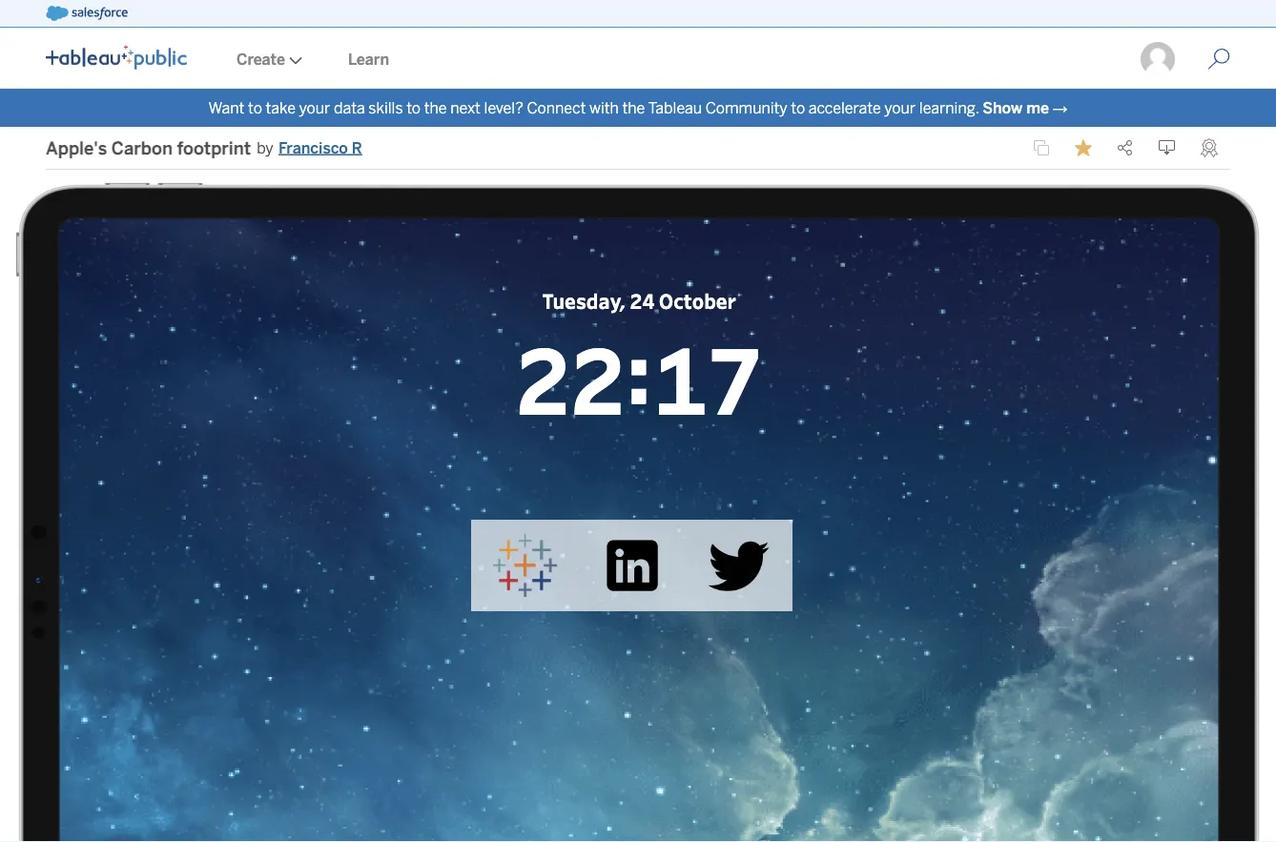 Task type: locate. For each thing, give the bounding box(es) containing it.
1 horizontal spatial your
[[885, 99, 916, 117]]

apple's carbon footprint by francisco r
[[46, 137, 362, 158]]

your right take in the left top of the page
[[299, 99, 330, 117]]

1 your from the left
[[299, 99, 330, 117]]

your
[[299, 99, 330, 117], [885, 99, 916, 117]]

create
[[237, 50, 285, 68]]

to left accelerate
[[791, 99, 805, 117]]

0 horizontal spatial to
[[248, 99, 262, 117]]

connect
[[527, 99, 586, 117]]

2 to from the left
[[406, 99, 421, 117]]

0 horizontal spatial the
[[424, 99, 447, 117]]

salesforce logo image
[[46, 6, 128, 21]]

logo image
[[46, 45, 187, 70]]

disabled by author image
[[1033, 139, 1050, 156]]

skills
[[368, 99, 403, 117]]

learn
[[348, 50, 389, 68]]

to left take in the left top of the page
[[248, 99, 262, 117]]

the right with
[[622, 99, 645, 117]]

→
[[1053, 99, 1068, 117]]

learn link
[[325, 30, 412, 89]]

community
[[705, 99, 787, 117]]

want to take your data skills to the next level? connect with the tableau community to accelerate your learning. show me →
[[208, 99, 1068, 117]]

want
[[208, 99, 244, 117]]

the
[[424, 99, 447, 117], [622, 99, 645, 117]]

francisco
[[279, 139, 348, 157]]

2 horizontal spatial to
[[791, 99, 805, 117]]

to right skills
[[406, 99, 421, 117]]

1 horizontal spatial to
[[406, 99, 421, 117]]

show
[[983, 99, 1023, 117]]

the left next
[[424, 99, 447, 117]]

to
[[248, 99, 262, 117], [406, 99, 421, 117], [791, 99, 805, 117]]

1 horizontal spatial the
[[622, 99, 645, 117]]

show me link
[[983, 99, 1049, 117]]

create button
[[214, 30, 325, 89]]

tableau
[[648, 99, 702, 117]]

r
[[352, 139, 362, 157]]

1 to from the left
[[248, 99, 262, 117]]

level?
[[484, 99, 523, 117]]

your left learning.
[[885, 99, 916, 117]]

0 horizontal spatial your
[[299, 99, 330, 117]]



Task type: vqa. For each thing, say whether or not it's contained in the screenshot.
Avatar Image For Haley Sutton
no



Task type: describe. For each thing, give the bounding box(es) containing it.
francisco r link
[[279, 136, 362, 159]]

me
[[1026, 99, 1049, 117]]

by
[[257, 139, 274, 157]]

data
[[334, 99, 365, 117]]

carbon
[[111, 137, 173, 158]]

2 your from the left
[[885, 99, 916, 117]]

go to search image
[[1185, 48, 1253, 71]]

learning.
[[919, 99, 979, 117]]

favorite button image
[[1075, 139, 1092, 156]]

apple's
[[46, 137, 107, 158]]

tara.schultz image
[[1139, 40, 1177, 78]]

nominate for viz of the day image
[[1201, 138, 1218, 157]]

footprint
[[177, 137, 251, 158]]

take
[[266, 99, 296, 117]]

3 to from the left
[[791, 99, 805, 117]]

1 the from the left
[[424, 99, 447, 117]]

accelerate
[[809, 99, 881, 117]]

2 the from the left
[[622, 99, 645, 117]]

next
[[450, 99, 481, 117]]

with
[[589, 99, 619, 117]]



